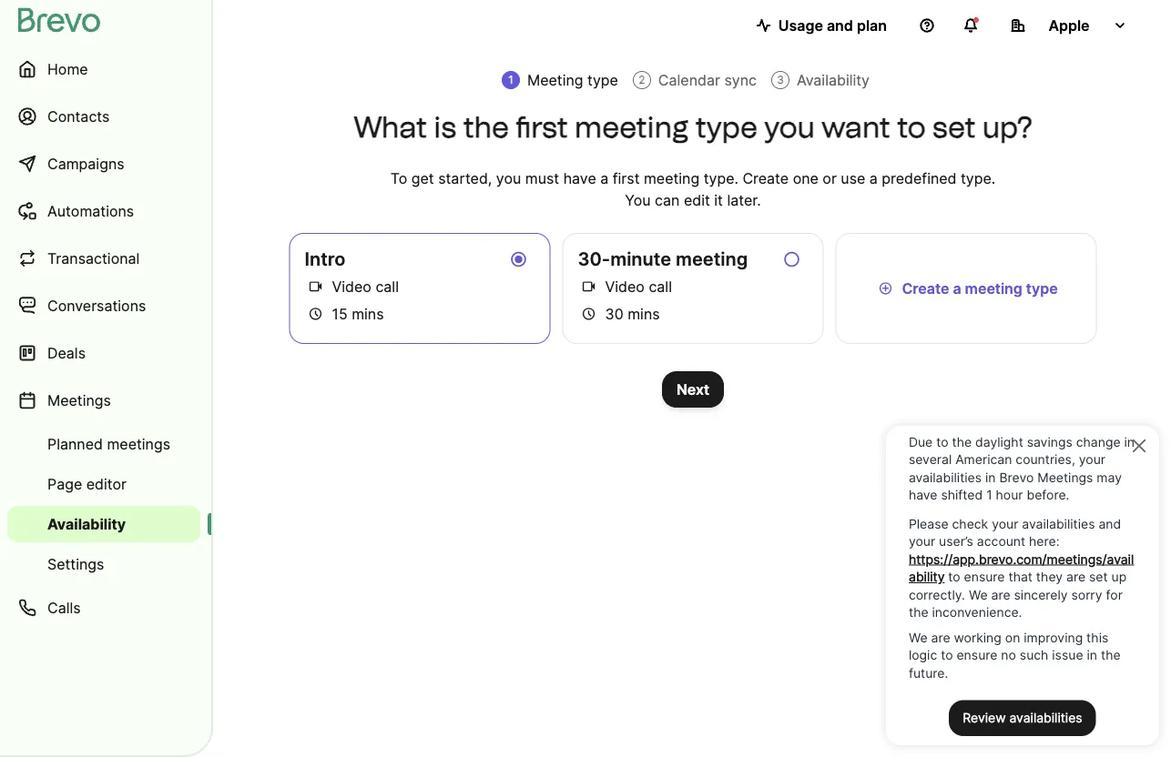 Task type: describe. For each thing, give the bounding box(es) containing it.
planned meetings
[[47, 435, 170, 453]]

to
[[390, 169, 407, 187]]

videocam for intro
[[308, 278, 323, 296]]

transactional link
[[7, 237, 200, 281]]

no color image down "intro"
[[305, 276, 326, 298]]

1 horizontal spatial create
[[902, 280, 949, 297]]

30-minute meeting
[[578, 248, 748, 270]]

up?
[[982, 110, 1033, 145]]

1 vertical spatial availability
[[47, 515, 126, 533]]

0 horizontal spatial a
[[600, 169, 609, 187]]

apple
[[1049, 16, 1090, 34]]

calls
[[47, 599, 81, 617]]

schedule 30 mins
[[581, 305, 660, 323]]

2 vertical spatial type
[[1026, 280, 1058, 297]]

automations link
[[7, 189, 200, 233]]

0 horizontal spatial first
[[516, 110, 568, 145]]

settings link
[[7, 546, 200, 583]]

contacts link
[[7, 95, 200, 138]]

what
[[353, 110, 427, 145]]

apple button
[[996, 7, 1142, 44]]

want
[[822, 110, 891, 145]]

videocam video call for intro
[[308, 278, 399, 296]]

usage and plan button
[[742, 7, 902, 44]]

add_circle_outline
[[878, 280, 893, 297]]

or
[[823, 169, 837, 187]]

meeting type
[[527, 71, 618, 89]]

0 horizontal spatial type
[[587, 71, 618, 89]]

video for intro
[[332, 278, 371, 296]]

no color image containing add_circle_outline
[[875, 278, 896, 300]]

calendar sync
[[658, 71, 757, 89]]

meetings link
[[7, 379, 200, 423]]

meetings
[[107, 435, 170, 453]]

contacts
[[47, 107, 110, 125]]

deals link
[[7, 332, 200, 375]]

page editor
[[47, 475, 127, 493]]

schedule 15 mins
[[308, 305, 384, 323]]

have
[[563, 169, 596, 187]]

radio_button_checked
[[510, 249, 528, 270]]

15
[[332, 305, 348, 323]]

started,
[[438, 169, 492, 187]]

plan
[[857, 16, 887, 34]]

videocam for 30-minute meeting
[[581, 278, 596, 296]]

no color image containing radio_button_unchecked
[[781, 249, 803, 270]]

later.
[[727, 191, 761, 209]]

edit
[[684, 191, 710, 209]]

you inside to get started, you must have a first meeting type. create one or use a predefined type. you can edit it later.
[[496, 169, 521, 187]]

planned
[[47, 435, 103, 453]]

the
[[463, 110, 509, 145]]

next
[[677, 381, 710, 398]]

minute
[[610, 248, 671, 270]]

page editor link
[[7, 466, 200, 503]]

use
[[841, 169, 865, 187]]

usage
[[778, 16, 823, 34]]

is
[[434, 110, 456, 145]]

automations
[[47, 202, 134, 220]]

home
[[47, 60, 88, 78]]

calendar
[[658, 71, 720, 89]]

transactional
[[47, 250, 140, 267]]

1
[[508, 73, 513, 87]]

editor
[[86, 475, 127, 493]]

30
[[605, 305, 624, 323]]

to get started, you must have a first meeting type. create one or use a predefined type. you can edit it later.
[[390, 169, 996, 209]]

can
[[655, 191, 680, 209]]

page
[[47, 475, 82, 493]]

1 horizontal spatial a
[[870, 169, 878, 187]]

video for 30-minute meeting
[[605, 278, 645, 296]]

you
[[625, 191, 651, 209]]

1 type. from the left
[[704, 169, 739, 187]]

settings
[[47, 556, 104, 573]]

30-
[[578, 248, 610, 270]]

one
[[793, 169, 819, 187]]



Task type: vqa. For each thing, say whether or not it's contained in the screenshot.
'EDIT'
yes



Task type: locate. For each thing, give the bounding box(es) containing it.
campaigns link
[[7, 142, 200, 186]]

call up schedule 15 mins
[[376, 278, 399, 296]]

create right add_circle_outline at right
[[902, 280, 949, 297]]

0 horizontal spatial type.
[[704, 169, 739, 187]]

deals
[[47, 344, 86, 362]]

1 horizontal spatial mins
[[628, 305, 660, 323]]

1 video from the left
[[332, 278, 371, 296]]

1 videocam video call from the left
[[308, 278, 399, 296]]

create
[[743, 169, 789, 187], [902, 280, 949, 297]]

meeting inside to get started, you must have a first meeting type. create one or use a predefined type. you can edit it later.
[[644, 169, 700, 187]]

schedule inside schedule 30 mins
[[581, 306, 596, 323]]

videocam video call up schedule 15 mins
[[308, 278, 399, 296]]

it
[[714, 191, 723, 209]]

1 vertical spatial you
[[496, 169, 521, 187]]

you down 3
[[764, 110, 815, 145]]

call for 30-minute meeting
[[649, 278, 672, 296]]

a right use
[[870, 169, 878, 187]]

0 horizontal spatial no color image
[[305, 303, 326, 325]]

availability down page editor
[[47, 515, 126, 533]]

1 horizontal spatial video
[[605, 278, 645, 296]]

0 vertical spatial availability
[[797, 71, 870, 89]]

1 vertical spatial create
[[902, 280, 949, 297]]

0 horizontal spatial you
[[496, 169, 521, 187]]

next button
[[662, 372, 724, 408]]

0 horizontal spatial videocam
[[308, 278, 323, 296]]

get
[[411, 169, 434, 187]]

no color image
[[508, 249, 530, 270], [781, 249, 803, 270], [305, 276, 326, 298], [578, 276, 600, 298]]

mins for intro
[[352, 305, 384, 323]]

2 horizontal spatial a
[[953, 280, 961, 297]]

1 horizontal spatial schedule
[[581, 306, 596, 323]]

no color image down 30-
[[578, 276, 600, 298]]

schedule inside schedule 15 mins
[[308, 306, 323, 323]]

campaigns
[[47, 155, 124, 173]]

conversations link
[[7, 284, 200, 328]]

2 horizontal spatial type
[[1026, 280, 1058, 297]]

mins right 30
[[628, 305, 660, 323]]

call for intro
[[376, 278, 399, 296]]

1 vertical spatial first
[[613, 169, 640, 187]]

video up schedule 15 mins
[[332, 278, 371, 296]]

schedule
[[308, 306, 323, 323], [581, 306, 596, 323]]

meeting
[[575, 110, 689, 145], [644, 169, 700, 187], [676, 248, 748, 270], [965, 280, 1023, 297]]

video up schedule 30 mins
[[605, 278, 645, 296]]

create inside to get started, you must have a first meeting type. create one or use a predefined type. you can edit it later.
[[743, 169, 789, 187]]

0 horizontal spatial videocam video call
[[308, 278, 399, 296]]

videocam down "intro"
[[308, 278, 323, 296]]

first down meeting
[[516, 110, 568, 145]]

videocam video call up schedule 30 mins
[[581, 278, 672, 296]]

videocam video call
[[308, 278, 399, 296], [581, 278, 672, 296]]

first inside to get started, you must have a first meeting type. create one or use a predefined type. you can edit it later.
[[613, 169, 640, 187]]

first up you
[[613, 169, 640, 187]]

call
[[376, 278, 399, 296], [649, 278, 672, 296]]

0 vertical spatial type
[[587, 71, 618, 89]]

home link
[[7, 47, 200, 91]]

no color image for intro
[[305, 303, 326, 325]]

schedule for 30-minute meeting
[[581, 306, 596, 323]]

radio_button_unchecked
[[783, 249, 801, 270]]

1 horizontal spatial call
[[649, 278, 672, 296]]

1 vertical spatial type
[[695, 110, 758, 145]]

2 call from the left
[[649, 278, 672, 296]]

and
[[827, 16, 853, 34]]

video
[[332, 278, 371, 296], [605, 278, 645, 296]]

0 horizontal spatial schedule
[[308, 306, 323, 323]]

what is the first meeting type you want to set up?
[[353, 110, 1033, 145]]

type. up it
[[704, 169, 739, 187]]

a right add_circle_outline at right
[[953, 280, 961, 297]]

type
[[587, 71, 618, 89], [695, 110, 758, 145], [1026, 280, 1058, 297]]

videocam down 30-
[[581, 278, 596, 296]]

1 horizontal spatial type
[[695, 110, 758, 145]]

1 schedule from the left
[[308, 306, 323, 323]]

1 call from the left
[[376, 278, 399, 296]]

0 vertical spatial create
[[743, 169, 789, 187]]

no color image for 30-minute meeting
[[578, 303, 600, 325]]

you
[[764, 110, 815, 145], [496, 169, 521, 187]]

1 horizontal spatial availability
[[797, 71, 870, 89]]

1 horizontal spatial videocam video call
[[581, 278, 672, 296]]

usage and plan
[[778, 16, 887, 34]]

create up later.
[[743, 169, 789, 187]]

2 schedule from the left
[[581, 306, 596, 323]]

availability link
[[7, 506, 200, 543]]

type.
[[704, 169, 739, 187], [961, 169, 996, 187]]

2
[[639, 73, 645, 87]]

videocam
[[308, 278, 323, 296], [581, 278, 596, 296]]

meeting
[[527, 71, 583, 89]]

2 horizontal spatial no color image
[[875, 278, 896, 300]]

no color image down one
[[781, 249, 803, 270]]

availability up want
[[797, 71, 870, 89]]

schedule left 30
[[581, 306, 596, 323]]

1 videocam from the left
[[308, 278, 323, 296]]

call down the 30-minute meeting
[[649, 278, 672, 296]]

availability
[[797, 71, 870, 89], [47, 515, 126, 533]]

must
[[525, 169, 559, 187]]

you left must
[[496, 169, 521, 187]]

mins for 30-minute meeting
[[628, 305, 660, 323]]

schedule for intro
[[308, 306, 323, 323]]

1 horizontal spatial first
[[613, 169, 640, 187]]

1 mins from the left
[[352, 305, 384, 323]]

mins right 15
[[352, 305, 384, 323]]

schedule left 15
[[308, 306, 323, 323]]

set
[[933, 110, 976, 145]]

add_circle_outline create a meeting type
[[878, 280, 1058, 297]]

0 vertical spatial you
[[764, 110, 815, 145]]

to
[[897, 110, 926, 145]]

predefined
[[882, 169, 957, 187]]

0 horizontal spatial video
[[332, 278, 371, 296]]

1 horizontal spatial no color image
[[578, 303, 600, 325]]

0 horizontal spatial create
[[743, 169, 789, 187]]

conversations
[[47, 297, 146, 315]]

1 horizontal spatial type.
[[961, 169, 996, 187]]

no color image containing radio_button_checked
[[508, 249, 530, 270]]

meetings
[[47, 392, 111, 409]]

1 horizontal spatial videocam
[[581, 278, 596, 296]]

a
[[600, 169, 609, 187], [870, 169, 878, 187], [953, 280, 961, 297]]

2 type. from the left
[[961, 169, 996, 187]]

planned meetings link
[[7, 426, 200, 463]]

2 videocam from the left
[[581, 278, 596, 296]]

no color image
[[875, 278, 896, 300], [305, 303, 326, 325], [578, 303, 600, 325]]

first
[[516, 110, 568, 145], [613, 169, 640, 187]]

mins
[[352, 305, 384, 323], [628, 305, 660, 323]]

videocam video call for 30-minute meeting
[[581, 278, 672, 296]]

3
[[777, 73, 784, 87]]

2 video from the left
[[605, 278, 645, 296]]

2 mins from the left
[[628, 305, 660, 323]]

1 horizontal spatial you
[[764, 110, 815, 145]]

calls link
[[7, 587, 200, 630]]

0 horizontal spatial mins
[[352, 305, 384, 323]]

0 vertical spatial first
[[516, 110, 568, 145]]

a right have
[[600, 169, 609, 187]]

0 horizontal spatial availability
[[47, 515, 126, 533]]

intro
[[305, 248, 346, 270]]

0 horizontal spatial call
[[376, 278, 399, 296]]

2 videocam video call from the left
[[581, 278, 672, 296]]

type. down set
[[961, 169, 996, 187]]

sync
[[724, 71, 757, 89]]

no color image left 30-
[[508, 249, 530, 270]]



